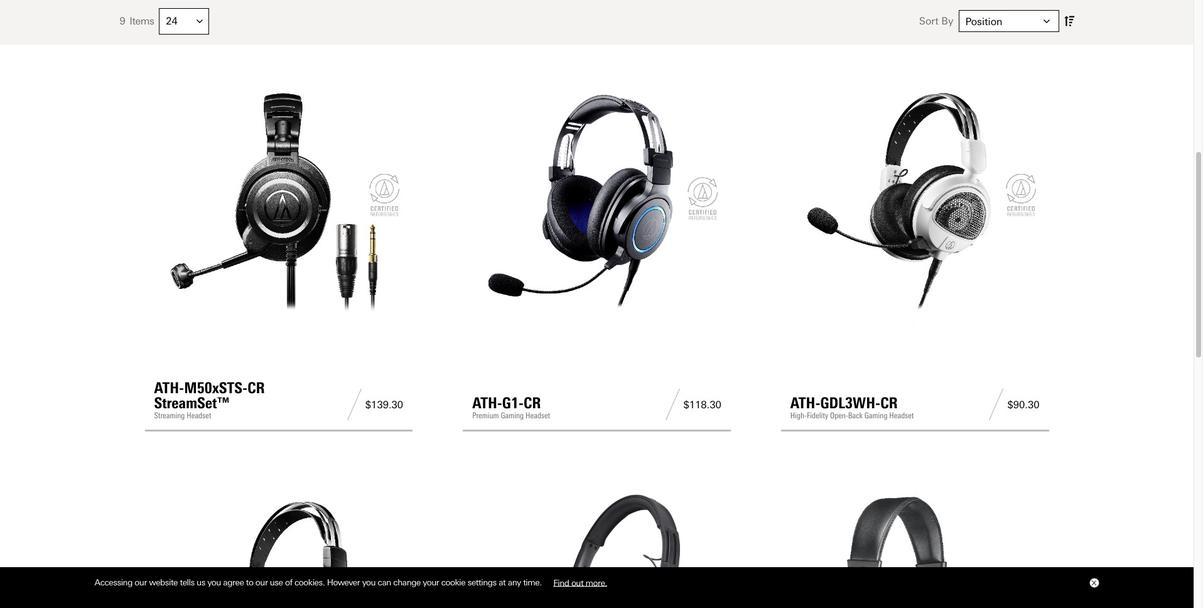 Task type: describe. For each thing, give the bounding box(es) containing it.
fidelity
[[807, 411, 829, 420]]

settings
[[468, 577, 497, 587]]

us
[[197, 577, 205, 587]]

headset inside ath-gdl3wh-cr high-fidelity open-back gaming headset
[[890, 411, 914, 420]]

headset for g1-
[[526, 411, 550, 420]]

$139.30
[[366, 399, 403, 411]]

g1-
[[502, 394, 524, 412]]

ath-gdl3 gaming headset in white color with boom microphone image
[[791, 74, 1040, 323]]

cr for m50xsts-
[[248, 379, 265, 397]]

tells
[[180, 577, 195, 587]]

website
[[149, 577, 178, 587]]

accessing
[[95, 577, 132, 587]]

2 our from the left
[[256, 577, 268, 587]]

1 you from the left
[[208, 577, 221, 587]]

to
[[246, 577, 253, 587]]

more.
[[586, 577, 607, 587]]

headset for m50xsts-
[[187, 411, 211, 420]]

your
[[423, 577, 439, 587]]

accessing our website tells us you agree to our use of cookies. however you can change your cookie settings at any time.
[[95, 577, 544, 587]]

streamset™
[[154, 394, 230, 412]]

find
[[554, 577, 569, 587]]

1 our from the left
[[135, 577, 147, 587]]

find out more.
[[554, 577, 607, 587]]

high-
[[791, 411, 807, 420]]

time.
[[523, 577, 542, 587]]

sort
[[920, 15, 939, 27]]

ath g1 cr image
[[473, 74, 722, 323]]

gaming inside ath-g1-cr premium gaming headset
[[501, 411, 524, 420]]

ath-m50xsts-cr streamset™ streaming headset
[[154, 379, 265, 420]]

m50xsts-
[[184, 379, 248, 397]]

open-
[[831, 411, 849, 420]]

sort by
[[920, 15, 954, 27]]

of
[[285, 577, 293, 587]]

gaming inside ath-gdl3wh-cr high-fidelity open-back gaming headset
[[865, 411, 888, 420]]

gdl3wh-
[[821, 394, 881, 412]]

divider line image for ath-g1-cr
[[662, 389, 684, 420]]

2 you from the left
[[362, 577, 376, 587]]

ath-gl3 gaming headset with boom microphone image
[[154, 479, 403, 608]]

change
[[394, 577, 421, 587]]



Task type: locate. For each thing, give the bounding box(es) containing it.
divider line image for ath-m50xsts-cr streamset™
[[344, 389, 366, 420]]

ath- for streamset™
[[154, 379, 184, 397]]

3 divider line image from the left
[[986, 389, 1008, 420]]

headset inside ath-m50xsts-cr streamset™ streaming headset
[[187, 411, 211, 420]]

cr inside ath-m50xsts-cr streamset™ streaming headset
[[248, 379, 265, 397]]

headset right g1-
[[526, 411, 550, 420]]

0 horizontal spatial divider line image
[[344, 389, 366, 420]]

gaming right premium
[[501, 411, 524, 420]]

1 horizontal spatial you
[[362, 577, 376, 587]]

items
[[130, 15, 154, 27]]

ath-m50xsts-cr streamset™ image
[[154, 74, 403, 323]]

1 horizontal spatial ath-
[[473, 394, 502, 412]]

carrat down image
[[1044, 18, 1050, 24]]

carrat down image
[[197, 18, 203, 24]]

2 horizontal spatial cr
[[881, 394, 898, 412]]

headset right back
[[890, 411, 914, 420]]

$118.30
[[684, 399, 722, 411]]

1 horizontal spatial headset
[[526, 411, 550, 420]]

2 horizontal spatial ath-
[[791, 394, 821, 412]]

ath- for high-
[[791, 394, 821, 412]]

gaming right back
[[865, 411, 888, 420]]

gaming
[[501, 411, 524, 420], [865, 411, 888, 420]]

1 horizontal spatial gaming
[[865, 411, 888, 420]]

cr inside ath-gdl3wh-cr high-fidelity open-back gaming headset
[[881, 394, 898, 412]]

1 horizontal spatial our
[[256, 577, 268, 587]]

0 horizontal spatial you
[[208, 577, 221, 587]]

headset right streaming
[[187, 411, 211, 420]]

cr for gdl3wh-
[[881, 394, 898, 412]]

ath-gdl3wh-cr high-fidelity open-back gaming headset
[[791, 394, 914, 420]]

ath- for premium
[[473, 394, 502, 412]]

divider line image
[[344, 389, 366, 420], [662, 389, 684, 420], [986, 389, 1008, 420]]

cr for g1-
[[524, 394, 541, 412]]

ath- inside ath-gdl3wh-cr high-fidelity open-back gaming headset
[[791, 394, 821, 412]]

0 horizontal spatial our
[[135, 577, 147, 587]]

2 horizontal spatial divider line image
[[986, 389, 1008, 420]]

agree
[[223, 577, 244, 587]]

divider line image for ath-gdl3wh-cr
[[986, 389, 1008, 420]]

back
[[849, 411, 863, 420]]

2 headset from the left
[[526, 411, 550, 420]]

our
[[135, 577, 147, 587], [256, 577, 268, 587]]

our right 'to'
[[256, 577, 268, 587]]

0 horizontal spatial headset
[[187, 411, 211, 420]]

ath- inside ath-g1-cr premium gaming headset
[[473, 394, 502, 412]]

9 items
[[120, 15, 154, 27]]

1 headset from the left
[[187, 411, 211, 420]]

headset inside ath-g1-cr premium gaming headset
[[526, 411, 550, 420]]

you
[[208, 577, 221, 587], [362, 577, 376, 587]]

streaming
[[154, 411, 185, 420]]

ath-
[[154, 379, 184, 397], [473, 394, 502, 412], [791, 394, 821, 412]]

2 horizontal spatial headset
[[890, 411, 914, 420]]

headset
[[187, 411, 211, 420], [526, 411, 550, 420], [890, 411, 914, 420]]

9
[[120, 15, 125, 27]]

at
[[499, 577, 506, 587]]

our left the website
[[135, 577, 147, 587]]

2 divider line image from the left
[[662, 389, 684, 420]]

0 horizontal spatial ath-
[[154, 379, 184, 397]]

bphs2 cr image
[[473, 479, 722, 608]]

cookie
[[441, 577, 466, 587]]

cross image
[[1092, 581, 1097, 586]]

1 horizontal spatial divider line image
[[662, 389, 684, 420]]

cookies.
[[295, 577, 325, 587]]

find out more. link
[[544, 573, 617, 592]]

0 horizontal spatial cr
[[248, 379, 265, 397]]

ath-g1-cr premium gaming headset
[[473, 394, 550, 420]]

out
[[572, 577, 584, 587]]

you left can
[[362, 577, 376, 587]]

2 gaming from the left
[[865, 411, 888, 420]]

use
[[270, 577, 283, 587]]

by
[[942, 15, 954, 27]]

3 headset from the left
[[890, 411, 914, 420]]

however
[[327, 577, 360, 587]]

premium
[[473, 411, 499, 420]]

1 divider line image from the left
[[344, 389, 366, 420]]

can
[[378, 577, 391, 587]]

cr
[[248, 379, 265, 397], [524, 394, 541, 412], [881, 394, 898, 412]]

cr inside ath-g1-cr premium gaming headset
[[524, 394, 541, 412]]

$90.30
[[1008, 399, 1040, 411]]

you right us
[[208, 577, 221, 587]]

set descending direction image
[[1065, 13, 1075, 29]]

ath- inside ath-m50xsts-cr streamset™ streaming headset
[[154, 379, 184, 397]]

0 horizontal spatial gaming
[[501, 411, 524, 420]]

bphs1 cr image
[[791, 479, 1040, 608]]

any
[[508, 577, 521, 587]]

1 horizontal spatial cr
[[524, 394, 541, 412]]

1 gaming from the left
[[501, 411, 524, 420]]



Task type: vqa. For each thing, say whether or not it's contained in the screenshot.
LP60X-
no



